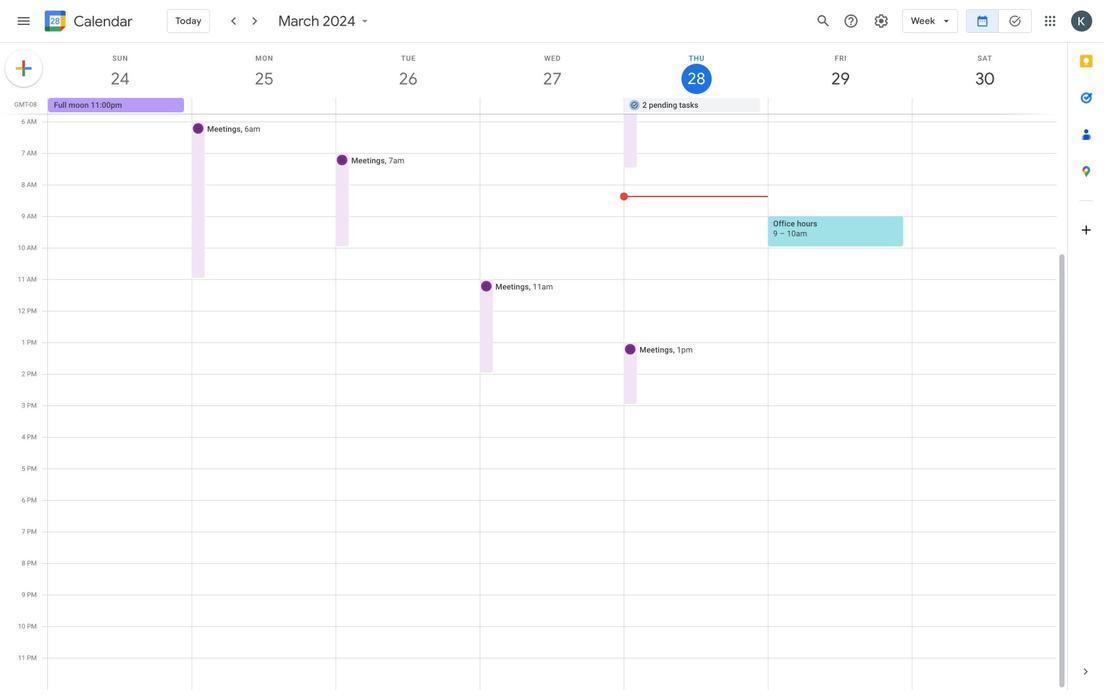 Task type: vqa. For each thing, say whether or not it's contained in the screenshot.
tab list
yes



Task type: describe. For each thing, give the bounding box(es) containing it.
2 cell from the left
[[336, 98, 480, 114]]

3 cell from the left
[[480, 98, 624, 114]]

main drawer image
[[16, 13, 32, 29]]

5 cell from the left
[[912, 98, 1057, 114]]



Task type: locate. For each thing, give the bounding box(es) containing it.
row
[[42, 98, 1068, 114]]

1 cell from the left
[[192, 98, 336, 114]]

cell
[[192, 98, 336, 114], [336, 98, 480, 114], [480, 98, 624, 114], [768, 98, 912, 114], [912, 98, 1057, 114]]

calendar element
[[42, 8, 133, 37]]

heading inside calendar element
[[71, 13, 133, 29]]

settings menu image
[[874, 13, 890, 29]]

4 cell from the left
[[768, 98, 912, 114]]

heading
[[71, 13, 133, 29]]

tab list
[[1068, 43, 1105, 654]]

grid
[[0, 43, 1068, 690]]



